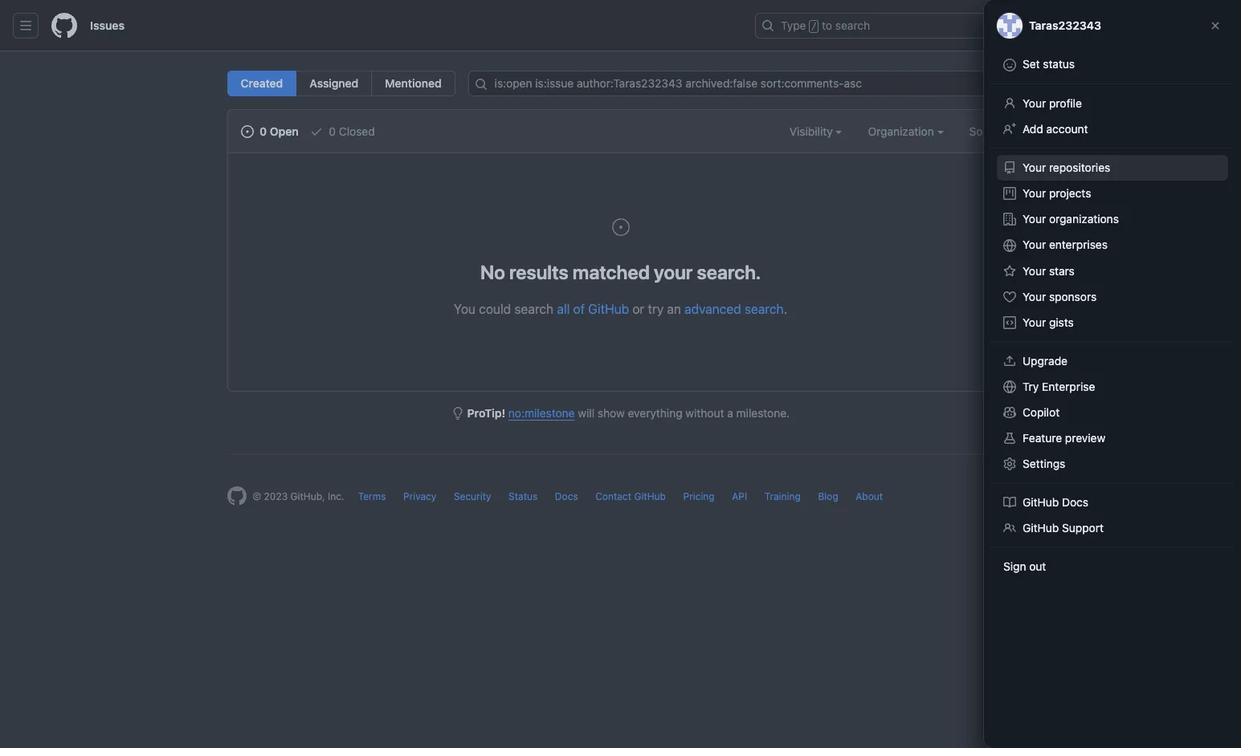 Task type: locate. For each thing, give the bounding box(es) containing it.
1 horizontal spatial issue opened image
[[611, 218, 630, 237]]

about
[[856, 491, 883, 503]]

or
[[633, 302, 645, 317]]

contact
[[596, 491, 632, 503]]

preview
[[1066, 432, 1106, 445]]

0 vertical spatial issue opened image
[[241, 125, 254, 138]]

homepage image
[[227, 487, 246, 506]]

your for your organizations
[[1023, 212, 1046, 226]]

© 2023 github, inc.
[[253, 491, 344, 503]]

0 closed link
[[310, 123, 375, 140]]

search down search.
[[745, 302, 784, 317]]

2 your from the top
[[1023, 161, 1046, 174]]

your organizations link
[[997, 207, 1229, 232]]

visibility
[[790, 125, 836, 138]]

your gists link
[[997, 310, 1229, 336]]

1 0 from the left
[[260, 125, 267, 138]]

matched
[[573, 261, 650, 284]]

taras232343
[[1029, 19, 1102, 32]]

show
[[598, 407, 625, 420]]

issues
[[90, 18, 125, 32]]

try enterprise
[[1023, 380, 1096, 394]]

1 your from the top
[[1023, 96, 1046, 110]]

issue opened image
[[241, 125, 254, 138], [611, 218, 630, 237]]

without
[[686, 407, 725, 420]]

github right contact on the bottom of page
[[634, 491, 666, 503]]

gists
[[1050, 316, 1074, 329]]

1 horizontal spatial search
[[745, 302, 784, 317]]

type
[[781, 18, 806, 32]]

homepage image
[[51, 13, 77, 39]]

advanced
[[685, 302, 742, 317]]

footer
[[214, 454, 1027, 546]]

docs up the 'support' at the right
[[1062, 496, 1089, 510]]

/
[[811, 21, 817, 32]]

github up github support at the right bottom of page
[[1023, 496, 1059, 510]]

you could search all of github or try an advanced search .
[[454, 302, 788, 317]]

your left "projects"
[[1023, 186, 1046, 200]]

issues element
[[227, 71, 455, 96]]

protip!
[[467, 407, 506, 420]]

0
[[260, 125, 267, 138], [329, 125, 336, 138]]

0 right check image
[[329, 125, 336, 138]]

privacy
[[403, 491, 437, 503]]

organization
[[868, 125, 937, 138]]

8 your from the top
[[1023, 316, 1046, 329]]

everything
[[628, 407, 683, 420]]

profile
[[1050, 96, 1082, 110]]

©
[[253, 491, 261, 503]]

docs
[[555, 491, 578, 503], [1062, 496, 1089, 510]]

api
[[732, 491, 748, 503]]

4 your from the top
[[1023, 212, 1046, 226]]

your gists
[[1023, 316, 1074, 329]]

feature
[[1023, 432, 1062, 445]]

no:milestone link
[[509, 407, 575, 420]]

your left gists
[[1023, 316, 1046, 329]]

6 your from the top
[[1023, 264, 1046, 278]]

0 inside 0 closed link
[[329, 125, 336, 138]]

footer containing © 2023 github, inc.
[[214, 454, 1027, 546]]

2 0 from the left
[[329, 125, 336, 138]]

your up your projects on the right top of page
[[1023, 161, 1046, 174]]

settings link
[[997, 452, 1229, 477]]

your up your stars
[[1023, 238, 1046, 252]]

all
[[557, 302, 570, 317]]

your up add in the right top of the page
[[1023, 96, 1046, 110]]

github,
[[291, 491, 325, 503]]

dialog
[[984, 0, 1242, 749]]

docs right status
[[555, 491, 578, 503]]

milestone.
[[737, 407, 790, 420]]

your
[[1023, 96, 1046, 110], [1023, 161, 1046, 174], [1023, 186, 1046, 200], [1023, 212, 1046, 226], [1023, 238, 1046, 252], [1023, 264, 1046, 278], [1023, 290, 1046, 304], [1023, 316, 1046, 329]]

your for your repositories
[[1023, 161, 1046, 174]]

1 horizontal spatial docs
[[1062, 496, 1089, 510]]

issue opened image inside 0 open link
[[241, 125, 254, 138]]

3 your from the top
[[1023, 186, 1046, 200]]

api link
[[732, 491, 748, 503]]

search right to
[[836, 18, 871, 32]]

0 horizontal spatial docs
[[555, 491, 578, 503]]

your stars link
[[997, 259, 1229, 284]]

github docs
[[1023, 496, 1089, 510]]

5 your from the top
[[1023, 238, 1046, 252]]

visibility button
[[790, 123, 843, 140]]

your for your stars
[[1023, 264, 1046, 278]]

your up "your gists"
[[1023, 290, 1046, 304]]

add account
[[1023, 122, 1089, 136]]

your left stars
[[1023, 264, 1046, 278]]

out
[[1030, 560, 1047, 574]]

search.
[[697, 261, 761, 284]]

terms link
[[358, 491, 386, 503]]

closed
[[339, 125, 375, 138]]

stars
[[1050, 264, 1075, 278]]

your projects link
[[997, 181, 1229, 207]]

blog
[[818, 491, 839, 503]]

sign
[[1004, 560, 1027, 574]]

will
[[578, 407, 595, 420]]

github support link
[[997, 516, 1229, 542]]

repositories
[[1050, 161, 1111, 174]]

security link
[[454, 491, 491, 503]]

github down github docs
[[1023, 522, 1059, 535]]

issue opened image left 0 open
[[241, 125, 254, 138]]

your for your gists
[[1023, 316, 1046, 329]]

of
[[573, 302, 585, 317]]

0 for closed
[[329, 125, 336, 138]]

assigned link
[[296, 71, 372, 96]]

no:milestone
[[509, 407, 575, 420]]

your down your projects on the right top of page
[[1023, 212, 1046, 226]]

your for your enterprises
[[1023, 238, 1046, 252]]

0 left open on the left top
[[260, 125, 267, 138]]

search image
[[475, 78, 488, 91]]

0 inside 0 open link
[[260, 125, 267, 138]]

docs inside 'link'
[[1062, 496, 1089, 510]]

1 horizontal spatial 0
[[329, 125, 336, 138]]

your profile link
[[997, 91, 1229, 117]]

your for your sponsors
[[1023, 290, 1046, 304]]

0 horizontal spatial issue opened image
[[241, 125, 254, 138]]

support
[[1062, 522, 1104, 535]]

dialog containing taras232343
[[984, 0, 1242, 749]]

issue opened image up no results matched your search.
[[611, 218, 630, 237]]

feature preview button
[[997, 426, 1229, 452]]

7 your from the top
[[1023, 290, 1046, 304]]

add account link
[[997, 117, 1229, 142]]

0 horizontal spatial 0
[[260, 125, 267, 138]]

1 vertical spatial issue opened image
[[611, 218, 630, 237]]

blog link
[[818, 491, 839, 503]]

search left all
[[515, 302, 554, 317]]

upgrade
[[1023, 354, 1068, 368]]



Task type: vqa. For each thing, say whether or not it's contained in the screenshot.
under
no



Task type: describe. For each thing, give the bounding box(es) containing it.
set status button
[[997, 51, 1229, 78]]

status
[[509, 491, 538, 503]]

github inside github support link
[[1023, 522, 1059, 535]]

terms
[[358, 491, 386, 503]]

0 for open
[[260, 125, 267, 138]]

github support
[[1023, 522, 1104, 535]]

close image
[[1209, 19, 1222, 32]]

your
[[654, 261, 693, 284]]

plus image
[[1064, 19, 1077, 32]]

Search all issues text field
[[468, 71, 1015, 96]]

your for your projects
[[1023, 186, 1046, 200]]

enterprise
[[1042, 380, 1096, 394]]

docs link
[[555, 491, 578, 503]]

2023
[[264, 491, 288, 503]]

projects
[[1050, 186, 1092, 200]]

settings
[[1023, 457, 1066, 471]]

your enterprises link
[[997, 232, 1229, 259]]

0 open
[[257, 125, 299, 138]]

organization button
[[868, 123, 944, 140]]

triangle down image
[[1080, 18, 1093, 31]]

status
[[1043, 57, 1075, 71]]

no results matched your search.
[[480, 261, 761, 284]]

0 open link
[[241, 123, 299, 140]]

command palette image
[[1017, 19, 1030, 32]]

0 horizontal spatial search
[[515, 302, 554, 317]]

2 horizontal spatial search
[[836, 18, 871, 32]]

your repositories
[[1023, 161, 1111, 174]]

could
[[479, 302, 511, 317]]

no
[[480, 261, 505, 284]]

status link
[[509, 491, 538, 503]]

sort
[[970, 125, 991, 138]]

github inside github docs 'link'
[[1023, 496, 1059, 510]]

inc.
[[328, 491, 344, 503]]

advanced search link
[[685, 302, 784, 317]]

type / to search
[[781, 18, 871, 32]]

your sponsors link
[[997, 284, 1229, 310]]

results
[[510, 261, 569, 284]]

mentioned link
[[372, 71, 455, 96]]

contact github link
[[596, 491, 666, 503]]

set
[[1023, 57, 1040, 71]]

try enterprise link
[[997, 374, 1229, 400]]

your profile
[[1023, 96, 1082, 110]]

github right of at the top left
[[588, 302, 629, 317]]

your enterprises
[[1023, 238, 1108, 252]]

training
[[765, 491, 801, 503]]

add
[[1023, 122, 1044, 136]]

Issues search field
[[468, 71, 1015, 96]]

contact github
[[596, 491, 666, 503]]

feature preview
[[1023, 432, 1106, 445]]

assigned
[[310, 76, 359, 90]]

light bulb image
[[451, 407, 464, 420]]

sign out
[[1004, 560, 1047, 574]]

an
[[667, 302, 681, 317]]

your projects
[[1023, 186, 1092, 200]]

protip! no:milestone will show everything without a milestone.
[[467, 407, 790, 420]]

account
[[1047, 122, 1089, 136]]

about link
[[856, 491, 883, 503]]

enterprises
[[1050, 238, 1108, 252]]

open
[[270, 125, 299, 138]]

your stars
[[1023, 264, 1075, 278]]

privacy link
[[403, 491, 437, 503]]

your sponsors
[[1023, 290, 1097, 304]]

training link
[[765, 491, 801, 503]]

copilot link
[[997, 400, 1229, 426]]

your for your profile
[[1023, 96, 1046, 110]]

a
[[728, 407, 734, 420]]

pricing link
[[684, 491, 715, 503]]

to
[[822, 18, 833, 32]]

check image
[[310, 125, 323, 138]]

.
[[784, 302, 788, 317]]

github docs link
[[997, 490, 1229, 516]]

try
[[648, 302, 664, 317]]

all of github link
[[557, 302, 629, 317]]

organizations
[[1050, 212, 1119, 226]]

pricing
[[684, 491, 715, 503]]

you
[[454, 302, 476, 317]]

sort button
[[970, 123, 1001, 140]]

sign out link
[[997, 555, 1229, 580]]



